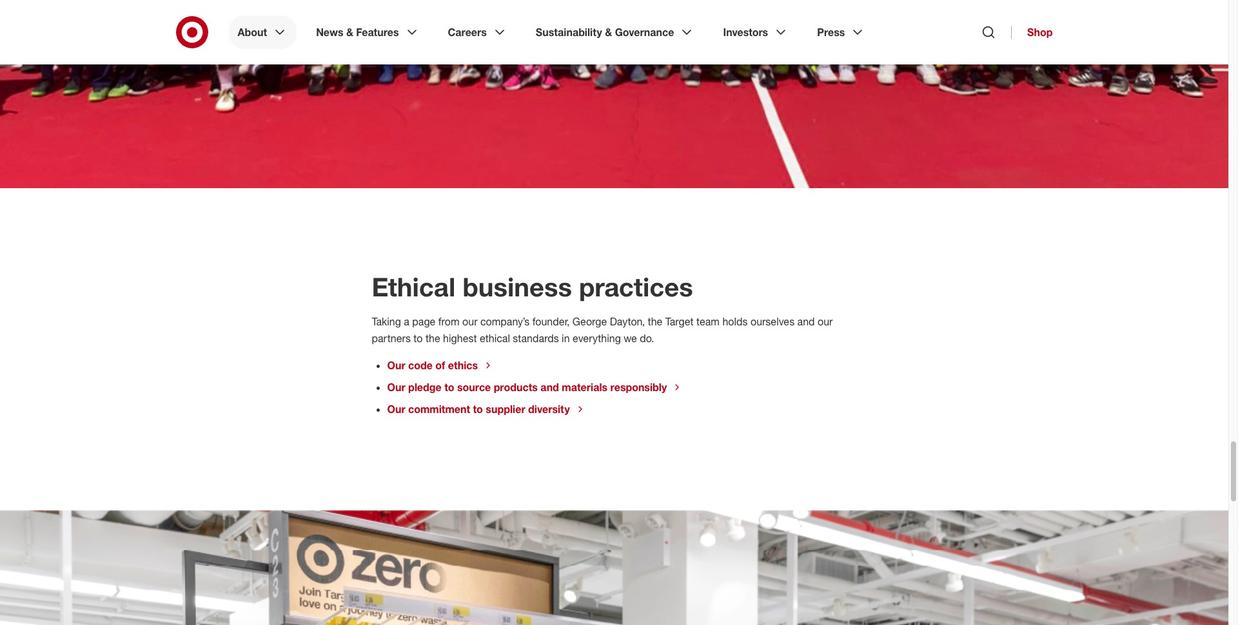 Task type: vqa. For each thing, say whether or not it's contained in the screenshot.
the middle to
yes



Task type: locate. For each thing, give the bounding box(es) containing it.
ethics
[[448, 359, 478, 372]]

investors link
[[715, 15, 798, 49]]

we
[[624, 332, 637, 345]]

to
[[414, 332, 423, 345], [445, 381, 455, 394], [473, 403, 483, 416]]

2 & from the left
[[605, 26, 612, 39]]

the
[[648, 315, 663, 328], [426, 332, 440, 345]]

1 vertical spatial the
[[426, 332, 440, 345]]

and right ourselves at the bottom right of the page
[[798, 315, 815, 328]]

team
[[697, 315, 720, 328]]

partners
[[372, 332, 411, 345]]

the up do.
[[648, 315, 663, 328]]

company's
[[481, 315, 530, 328]]

1 our from the top
[[387, 359, 406, 372]]

& right news
[[346, 26, 354, 39]]

and
[[798, 315, 815, 328], [541, 381, 559, 394]]

highest
[[443, 332, 477, 345]]

responsibly
[[611, 381, 667, 394]]

commitment
[[408, 403, 470, 416]]

ethical business practices
[[372, 271, 693, 302]]

1 horizontal spatial &
[[605, 26, 612, 39]]

our for our commitment to supplier diversity
[[387, 403, 406, 416]]

1 horizontal spatial our
[[818, 315, 833, 328]]

1 horizontal spatial the
[[648, 315, 663, 328]]

target
[[666, 315, 694, 328]]

governance
[[615, 26, 675, 39]]

1 vertical spatial our
[[387, 381, 406, 394]]

do.
[[640, 332, 654, 345]]

2 vertical spatial our
[[387, 403, 406, 416]]

our left commitment
[[387, 403, 406, 416]]

& for news
[[346, 26, 354, 39]]

business
[[463, 271, 572, 302]]

and up diversity
[[541, 381, 559, 394]]

& inside 'sustainability & governance' 'link'
[[605, 26, 612, 39]]

sustainability & governance
[[536, 26, 675, 39]]

our right ourselves at the bottom right of the page
[[818, 315, 833, 328]]

sustainability
[[536, 26, 602, 39]]

press
[[818, 26, 845, 39]]

standards
[[513, 332, 559, 345]]

& inside the news & features link
[[346, 26, 354, 39]]

1 vertical spatial and
[[541, 381, 559, 394]]

2 horizontal spatial to
[[473, 403, 483, 416]]

2 vertical spatial to
[[473, 403, 483, 416]]

3 our from the top
[[387, 403, 406, 416]]

&
[[346, 26, 354, 39], [605, 26, 612, 39]]

1 & from the left
[[346, 26, 354, 39]]

ethical
[[372, 271, 456, 302]]

source
[[457, 381, 491, 394]]

sustainability & governance link
[[527, 15, 704, 49]]

2 our from the top
[[387, 381, 406, 394]]

0 horizontal spatial the
[[426, 332, 440, 345]]

products
[[494, 381, 538, 394]]

0 vertical spatial to
[[414, 332, 423, 345]]

our
[[387, 359, 406, 372], [387, 381, 406, 394], [387, 403, 406, 416]]

to down source
[[473, 403, 483, 416]]

about link
[[229, 15, 297, 49]]

investors
[[724, 26, 769, 39]]

the down page
[[426, 332, 440, 345]]

our for our pledge to source products and materials responsibly
[[387, 381, 406, 394]]

1 horizontal spatial to
[[445, 381, 455, 394]]

0 horizontal spatial our
[[463, 315, 478, 328]]

0 vertical spatial our
[[387, 359, 406, 372]]

to down of
[[445, 381, 455, 394]]

0 vertical spatial and
[[798, 315, 815, 328]]

our left code
[[387, 359, 406, 372]]

our up highest
[[463, 315, 478, 328]]

1 horizontal spatial and
[[798, 315, 815, 328]]

our left pledge
[[387, 381, 406, 394]]

to down page
[[414, 332, 423, 345]]

from
[[439, 315, 460, 328]]

& left governance
[[605, 26, 612, 39]]

our code of ethics link
[[387, 359, 494, 372]]

1 vertical spatial to
[[445, 381, 455, 394]]

0 horizontal spatial &
[[346, 26, 354, 39]]

our
[[463, 315, 478, 328], [818, 315, 833, 328]]

0 horizontal spatial to
[[414, 332, 423, 345]]

in
[[562, 332, 570, 345]]

careers
[[448, 26, 487, 39]]

careers link
[[439, 15, 517, 49]]

0 horizontal spatial and
[[541, 381, 559, 394]]



Task type: describe. For each thing, give the bounding box(es) containing it.
ourselves
[[751, 315, 795, 328]]

holds
[[723, 315, 748, 328]]

news & features link
[[307, 15, 429, 49]]

to inside taking a page from our company's founder, george dayton, the target team holds ourselves and our partners to the highest ethical standards in everything we do.
[[414, 332, 423, 345]]

news & features
[[316, 26, 399, 39]]

our code of ethics
[[387, 359, 478, 372]]

press link
[[809, 15, 875, 49]]

code
[[408, 359, 433, 372]]

to for pledge
[[445, 381, 455, 394]]

george
[[573, 315, 607, 328]]

practices
[[579, 271, 693, 302]]

a
[[404, 315, 410, 328]]

our commitment to supplier diversity
[[387, 403, 570, 416]]

our pledge to source products and materials responsibly link
[[387, 381, 683, 394]]

0 vertical spatial the
[[648, 315, 663, 328]]

supplier
[[486, 403, 526, 416]]

ethical
[[480, 332, 510, 345]]

features
[[356, 26, 399, 39]]

taking a page from our company's founder, george dayton, the target team holds ourselves and our partners to the highest ethical standards in everything we do.
[[372, 315, 833, 345]]

dayton,
[[610, 315, 645, 328]]

& for sustainability
[[605, 26, 612, 39]]

and inside taking a page from our company's founder, george dayton, the target team holds ourselves and our partners to the highest ethical standards in everything we do.
[[798, 315, 815, 328]]

of
[[436, 359, 445, 372]]

our commitment to supplier diversity link
[[387, 403, 586, 416]]

shop link
[[1012, 26, 1053, 39]]

to for commitment
[[473, 403, 483, 416]]

news
[[316, 26, 344, 39]]

about
[[238, 26, 267, 39]]

our for our code of ethics
[[387, 359, 406, 372]]

page
[[412, 315, 436, 328]]

our pledge to source products and materials responsibly
[[387, 381, 667, 394]]

taking
[[372, 315, 401, 328]]

shop
[[1028, 26, 1053, 39]]

founder,
[[533, 315, 570, 328]]

1 our from the left
[[463, 315, 478, 328]]

materials
[[562, 381, 608, 394]]

2 our from the left
[[818, 315, 833, 328]]

diversity
[[528, 403, 570, 416]]

everything
[[573, 332, 621, 345]]

pledge
[[408, 381, 442, 394]]



